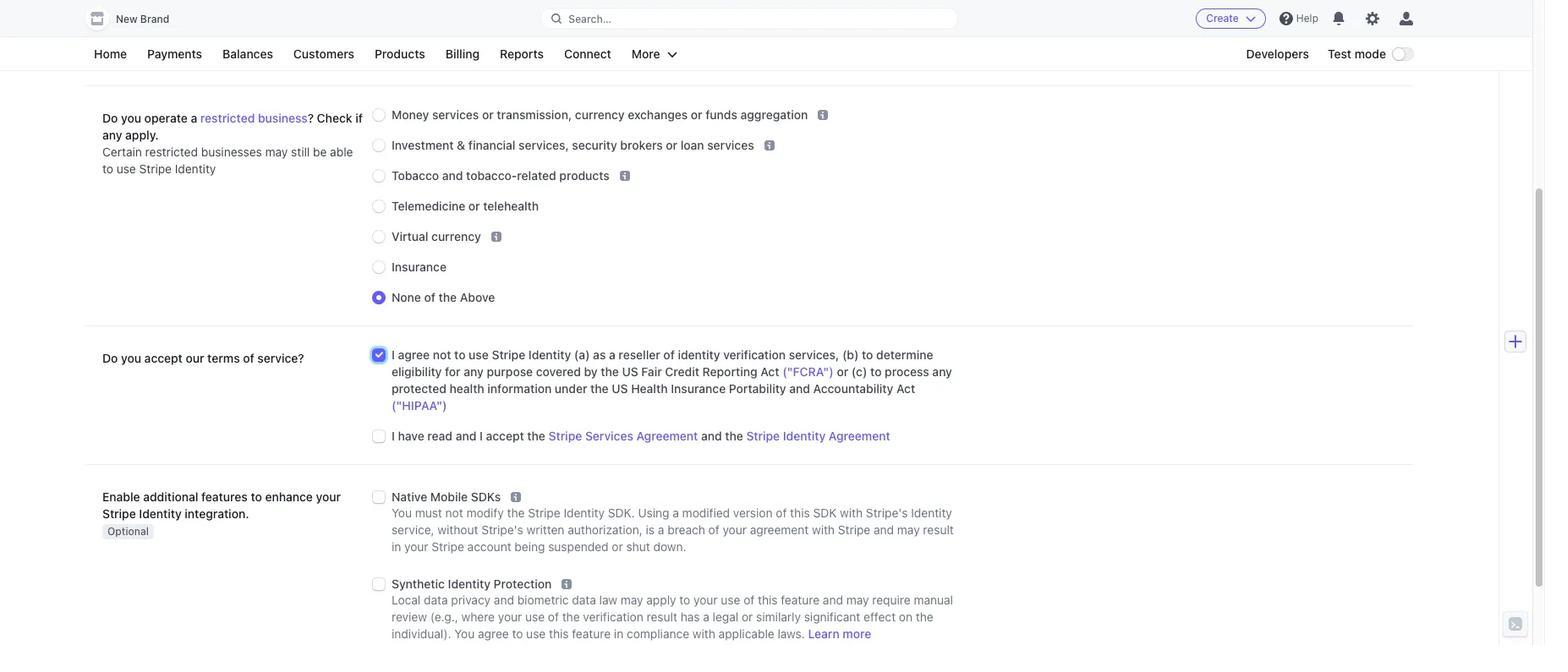 Task type: describe. For each thing, give the bounding box(es) containing it.
payments link
[[139, 44, 211, 64]]

businesses
[[201, 145, 262, 159]]

a right is at the bottom of page
[[658, 523, 665, 537]]

stripe down without
[[432, 540, 464, 554]]

a inside i agree not to use stripe identity (a) as a reseller of identity verification services, (b) to determine eligibility for any purpose covered by the us fair credit reporting act
[[609, 348, 616, 362]]

1 horizontal spatial feature
[[781, 593, 820, 608]]

(e.g.,
[[430, 610, 458, 624]]

do for do you operate a restricted business
[[102, 111, 118, 125]]

(a)
[[574, 348, 590, 362]]

1 agreement from the left
[[637, 429, 698, 443]]

more
[[843, 627, 872, 641]]

in inside you must not modify the stripe identity sdk. using a modified version of this sdk with stripe's identity service, without stripe's written authorization, is a breach of your agreement with stripe and may result in your stripe account being suspended or shut down.
[[392, 540, 401, 554]]

able
[[330, 145, 353, 159]]

portability
[[729, 382, 786, 396]]

of up applicable
[[744, 593, 755, 608]]

your down service,
[[404, 540, 429, 554]]

stripe right agreement
[[838, 523, 871, 537]]

modify
[[467, 506, 504, 520]]

stripe inside the enable additional features to enhance your stripe identity integration. optional
[[102, 507, 136, 521]]

and down or (c) to process any protected health information under the us health insurance portability and accountability act ("hipaa") on the bottom of page
[[701, 429, 722, 443]]

read
[[428, 429, 453, 443]]

new brand
[[116, 13, 169, 25]]

the inside i agree not to use stripe identity (a) as a reseller of identity verification services, (b) to determine eligibility for any purpose covered by the us fair credit reporting act
[[601, 365, 619, 379]]

and right read
[[456, 429, 477, 443]]

check
[[317, 111, 352, 125]]

require
[[872, 593, 911, 608]]

a up breach
[[673, 506, 679, 520]]

a right operate
[[191, 111, 197, 125]]

for
[[392, 50, 410, 64]]

i agree not to use stripe identity (a) as a reseller of identity verification services, (b) to determine eligibility for any purpose covered by the us fair credit reporting act
[[392, 348, 934, 379]]

act inside i agree not to use stripe identity (a) as a reseller of identity verification services, (b) to determine eligibility for any purpose covered by the us fair credit reporting act
[[761, 365, 780, 379]]

1 vertical spatial services
[[708, 138, 754, 152]]

process
[[885, 365, 930, 379]]

you for do you operate a restricted business
[[121, 111, 141, 125]]

identity inside i agree not to use stripe identity (a) as a reseller of identity verification services, (b) to determine eligibility for any purpose covered by the us fair credit reporting act
[[529, 348, 571, 362]]

mode
[[1355, 47, 1387, 61]]

your right where at the left bottom of the page
[[498, 610, 522, 624]]

or inside local data privacy and biometric data law may apply to your use of this feature and may require manual review (e.g., where your use of the verification result has a legal or similarly significant effect on the individual). you agree to use this feature in compliance with applicable laws.
[[742, 610, 753, 624]]

stripe down 'portability'
[[747, 429, 780, 443]]

of down modified
[[709, 523, 720, 537]]

aggregation
[[741, 108, 808, 122]]

related
[[517, 168, 556, 183]]

to up has
[[680, 593, 691, 608]]

the inside regulatory compliance for example, you are confirming the identity of users as a part of meeting kyc requirements.
[[570, 50, 588, 64]]

your down the version
[[723, 523, 747, 537]]

2 horizontal spatial with
[[840, 506, 863, 520]]

you inside local data privacy and biometric data law may apply to your use of this feature and may require manual review (e.g., where your use of the verification result has a legal or similarly significant effect on the individual). you agree to use this feature in compliance with applicable laws.
[[455, 627, 475, 641]]

any inside ? check if any apply.
[[102, 128, 122, 142]]

0 vertical spatial insurance
[[392, 260, 447, 274]]

1 horizontal spatial stripe's
[[866, 506, 908, 520]]

agreement
[[750, 523, 809, 537]]

agree inside i agree not to use stripe identity (a) as a reseller of identity verification services, (b) to determine eligibility for any purpose covered by the us fair credit reporting act
[[398, 348, 430, 362]]

0 horizontal spatial currency
[[432, 229, 481, 244]]

("hipaa") link
[[392, 399, 447, 413]]

customers
[[293, 47, 354, 61]]

(b)
[[843, 348, 859, 362]]

regulatory compliance for example, you are confirming the identity of users as a part of meeting kyc requirements.
[[392, 34, 897, 64]]

local data privacy and biometric data law may apply to your use of this feature and may require manual review (e.g., where your use of the verification result has a legal or similarly significant effect on the individual). you agree to use this feature in compliance with applicable laws.
[[392, 593, 954, 641]]

learn more
[[808, 627, 872, 641]]

verification inside local data privacy and biometric data law may apply to your use of this feature and may require manual review (e.g., where your use of the verification result has a legal or similarly significant effect on the individual). you agree to use this feature in compliance with applicable laws.
[[583, 610, 644, 624]]

the right on at the right of the page
[[916, 610, 934, 624]]

or left loan
[[666, 138, 678, 152]]

0 horizontal spatial feature
[[572, 627, 611, 641]]

operate
[[144, 111, 188, 125]]

and down &
[[442, 168, 463, 183]]

us inside or (c) to process any protected health information under the us health insurance portability and accountability act ("hipaa")
[[612, 382, 628, 396]]

any inside or (c) to process any protected health information under the us health insurance portability and accountability act ("hipaa")
[[933, 365, 953, 379]]

using
[[638, 506, 670, 520]]

reports
[[500, 47, 544, 61]]

to up the "for"
[[454, 348, 466, 362]]

create button
[[1196, 8, 1266, 29]]

synthetic identity protection
[[392, 577, 552, 591]]

native
[[392, 490, 427, 504]]

not for agree
[[433, 348, 451, 362]]

you inside regulatory compliance for example, you are confirming the identity of users as a part of meeting kyc requirements.
[[465, 50, 485, 64]]

home link
[[85, 44, 135, 64]]

example,
[[413, 50, 462, 64]]

account
[[468, 540, 512, 554]]

&
[[457, 138, 465, 152]]

part
[[708, 50, 730, 64]]

by
[[584, 365, 598, 379]]

mobile
[[430, 490, 468, 504]]

restricted business link
[[200, 111, 308, 125]]

service,
[[392, 523, 434, 537]]

stripe inside certain restricted businesses may still be able to use stripe identity
[[139, 162, 172, 176]]

synthetic
[[392, 577, 445, 591]]

i for i have read and i accept the stripe services agreement and the stripe identity agreement
[[392, 429, 395, 443]]

accountability
[[814, 382, 894, 396]]

investment & financial services, security brokers or loan services
[[392, 138, 754, 152]]

the down information
[[527, 429, 546, 443]]

may up effect
[[847, 593, 869, 608]]

or inside or (c) to process any protected health information under the us health insurance portability and accountability act ("hipaa")
[[837, 365, 849, 379]]

money
[[392, 108, 429, 122]]

billing
[[446, 47, 480, 61]]

certain
[[102, 145, 142, 159]]

legal
[[713, 610, 739, 624]]

laws.
[[778, 627, 805, 641]]

this for feature
[[758, 593, 778, 608]]

brand
[[140, 13, 169, 25]]

of right terms
[[243, 351, 254, 366]]

services
[[585, 429, 634, 443]]

("hipaa")
[[392, 399, 447, 413]]

may right law
[[621, 593, 643, 608]]

if
[[355, 111, 363, 125]]

("fcra")
[[783, 365, 834, 379]]

health
[[450, 382, 485, 396]]

home
[[94, 47, 127, 61]]

connect
[[564, 47, 612, 61]]

products link
[[366, 44, 434, 64]]

i have read and i accept the stripe services agreement and the stripe identity agreement
[[392, 429, 891, 443]]

determine
[[877, 348, 934, 362]]

do you operate a restricted business
[[102, 111, 308, 125]]

1 horizontal spatial restricted
[[200, 111, 255, 125]]

modified
[[682, 506, 730, 520]]

identity inside the enable additional features to enhance your stripe identity integration. optional
[[139, 507, 182, 521]]

or down tobacco-
[[469, 199, 480, 213]]

information
[[488, 382, 552, 396]]

agree inside local data privacy and biometric data law may apply to your use of this feature and may require manual review (e.g., where your use of the verification result has a legal or similarly significant effect on the individual). you agree to use this feature in compliance with applicable laws.
[[478, 627, 509, 641]]

credit
[[665, 365, 700, 379]]

restricted inside certain restricted businesses may still be able to use stripe identity
[[145, 145, 198, 159]]

Search… search field
[[542, 8, 957, 29]]

may inside certain restricted businesses may still be able to use stripe identity
[[265, 145, 288, 159]]

financial
[[469, 138, 516, 152]]

to inside the enable additional features to enhance your stripe identity integration. optional
[[251, 490, 262, 504]]

your up has
[[694, 593, 718, 608]]

reporting
[[703, 365, 758, 379]]

learn more link
[[808, 626, 872, 643]]

to right (b)
[[862, 348, 873, 362]]

fair
[[642, 365, 662, 379]]

1 horizontal spatial currency
[[575, 108, 625, 122]]

on
[[899, 610, 913, 624]]

products
[[375, 47, 425, 61]]

? check if any apply.
[[102, 111, 363, 142]]

requirements.
[[821, 50, 897, 64]]

as inside i agree not to use stripe identity (a) as a reseller of identity verification services, (b) to determine eligibility for any purpose covered by the us fair credit reporting act
[[593, 348, 606, 362]]

effect
[[864, 610, 896, 624]]

sdks
[[471, 490, 501, 504]]

and up significant
[[823, 593, 843, 608]]

confirming
[[508, 50, 567, 64]]

test
[[1328, 47, 1352, 61]]

kyc
[[795, 50, 818, 64]]

funds
[[706, 108, 738, 122]]

has
[[681, 610, 700, 624]]

have
[[398, 429, 424, 443]]

of right part
[[733, 50, 744, 64]]

billing link
[[437, 44, 488, 64]]

the down biometric on the left of the page
[[562, 610, 580, 624]]

stripe up the written
[[528, 506, 561, 520]]

2 vertical spatial this
[[549, 627, 569, 641]]

must
[[415, 506, 442, 520]]

help button
[[1273, 5, 1326, 32]]

with inside local data privacy and biometric data law may apply to your use of this feature and may require manual review (e.g., where your use of the verification result has a legal or similarly significant effect on the individual). you agree to use this feature in compliance with applicable laws.
[[693, 627, 716, 641]]



Task type: locate. For each thing, give the bounding box(es) containing it.
1 vertical spatial restricted
[[145, 145, 198, 159]]

1 vertical spatial services,
[[789, 348, 840, 362]]

1 vertical spatial insurance
[[671, 382, 726, 396]]

the right modify
[[507, 506, 525, 520]]

not inside you must not modify the stripe identity sdk. using a modified version of this sdk with stripe's identity service, without stripe's written authorization, is a breach of your agreement with stripe and may result in your stripe account being suspended or shut down.
[[446, 506, 463, 520]]

1 horizontal spatial agree
[[478, 627, 509, 641]]

0 vertical spatial you
[[392, 506, 412, 520]]

customers link
[[285, 44, 363, 64]]

act down process
[[897, 382, 916, 396]]

of up agreement
[[776, 506, 787, 520]]

regulatory
[[392, 34, 452, 48]]

may inside you must not modify the stripe identity sdk. using a modified version of this sdk with stripe's identity service, without stripe's written authorization, is a breach of your agreement with stripe and may result in your stripe account being suspended or shut down.
[[898, 523, 920, 537]]

1 horizontal spatial result
[[923, 523, 954, 537]]

1 vertical spatial agree
[[478, 627, 509, 641]]

with down has
[[693, 627, 716, 641]]

agree up eligibility
[[398, 348, 430, 362]]

0 horizontal spatial identity
[[591, 50, 632, 64]]

not inside i agree not to use stripe identity (a) as a reseller of identity verification services, (b) to determine eligibility for any purpose covered by the us fair credit reporting act
[[433, 348, 451, 362]]

accept left the our
[[144, 351, 183, 366]]

0 vertical spatial accept
[[144, 351, 183, 366]]

exchanges
[[628, 108, 688, 122]]

(c)
[[852, 365, 868, 379]]

1 horizontal spatial services
[[708, 138, 754, 152]]

0 vertical spatial verification
[[724, 348, 786, 362]]

shut
[[626, 540, 650, 554]]

us down reseller at bottom
[[622, 365, 638, 379]]

and down protection
[[494, 593, 514, 608]]

0 horizontal spatial verification
[[583, 610, 644, 624]]

verification inside i agree not to use stripe identity (a) as a reseller of identity verification services, (b) to determine eligibility for any purpose covered by the us fair credit reporting act
[[724, 348, 786, 362]]

and
[[442, 168, 463, 183], [790, 382, 810, 396], [456, 429, 477, 443], [701, 429, 722, 443], [874, 523, 894, 537], [494, 593, 514, 608], [823, 593, 843, 608]]

apply
[[647, 593, 676, 608]]

services, inside i agree not to use stripe identity (a) as a reseller of identity verification services, (b) to determine eligibility for any purpose covered by the us fair credit reporting act
[[789, 348, 840, 362]]

identity inside certain restricted businesses may still be able to use stripe identity
[[175, 162, 216, 176]]

0 horizontal spatial with
[[693, 627, 716, 641]]

0 vertical spatial you
[[465, 50, 485, 64]]

you down where at the left bottom of the page
[[455, 627, 475, 641]]

identity up credit
[[678, 348, 720, 362]]

0 horizontal spatial you
[[392, 506, 412, 520]]

optional
[[107, 525, 149, 538]]

1 horizontal spatial in
[[614, 627, 624, 641]]

developers link
[[1238, 44, 1318, 64]]

us left health
[[612, 382, 628, 396]]

payments
[[147, 47, 202, 61]]

with down sdk
[[812, 523, 835, 537]]

1 horizontal spatial any
[[464, 365, 484, 379]]

1 horizontal spatial this
[[758, 593, 778, 608]]

the inside or (c) to process any protected health information under the us health insurance portability and accountability act ("hipaa")
[[591, 382, 609, 396]]

0 horizontal spatial accept
[[144, 351, 183, 366]]

or left (c)
[[837, 365, 849, 379]]

and inside or (c) to process any protected health information under the us health insurance portability and accountability act ("hipaa")
[[790, 382, 810, 396]]

of up credit
[[664, 348, 675, 362]]

1 horizontal spatial act
[[897, 382, 916, 396]]

1 horizontal spatial as
[[682, 50, 695, 64]]

enhance
[[265, 490, 313, 504]]

or up financial
[[482, 108, 494, 122]]

0 vertical spatial services
[[432, 108, 479, 122]]

the left above
[[439, 290, 457, 305]]

0 vertical spatial identity
[[591, 50, 632, 64]]

1 vertical spatial verification
[[583, 610, 644, 624]]

privacy
[[451, 593, 491, 608]]

breach
[[668, 523, 705, 537]]

1 horizontal spatial data
[[572, 593, 596, 608]]

2 horizontal spatial any
[[933, 365, 953, 379]]

1 vertical spatial accept
[[486, 429, 524, 443]]

restricted down apply.
[[145, 145, 198, 159]]

0 vertical spatial act
[[761, 365, 780, 379]]

0 vertical spatial this
[[790, 506, 810, 520]]

do for do you accept our terms of service?
[[102, 351, 118, 366]]

0 horizontal spatial restricted
[[145, 145, 198, 159]]

a left reseller at bottom
[[609, 348, 616, 362]]

result inside local data privacy and biometric data law may apply to your use of this feature and may require manual review (e.g., where your use of the verification result has a legal or similarly significant effect on the individual). you agree to use this feature in compliance with applicable laws.
[[647, 610, 678, 624]]

i for i agree not to use stripe identity (a) as a reseller of identity verification services, (b) to determine eligibility for any purpose covered by the us fair credit reporting act
[[392, 348, 395, 362]]

being
[[515, 540, 545, 554]]

still
[[291, 145, 310, 159]]

1 horizontal spatial insurance
[[671, 382, 726, 396]]

your
[[316, 490, 341, 504], [723, 523, 747, 537], [404, 540, 429, 554], [694, 593, 718, 608], [498, 610, 522, 624]]

i inside i agree not to use stripe identity (a) as a reseller of identity verification services, (b) to determine eligibility for any purpose covered by the us fair credit reporting act
[[392, 348, 395, 362]]

0 horizontal spatial this
[[549, 627, 569, 641]]

1 vertical spatial result
[[647, 610, 678, 624]]

the down 'search…'
[[570, 50, 588, 64]]

0 vertical spatial services,
[[519, 138, 569, 152]]

this up similarly
[[758, 593, 778, 608]]

connect link
[[556, 44, 620, 64]]

not up the "for"
[[433, 348, 451, 362]]

identity
[[591, 50, 632, 64], [678, 348, 720, 362]]

any inside i agree not to use stripe identity (a) as a reseller of identity verification services, (b) to determine eligibility for any purpose covered by the us fair credit reporting act
[[464, 365, 484, 379]]

1 horizontal spatial with
[[812, 523, 835, 537]]

stripe down apply.
[[139, 162, 172, 176]]

0 horizontal spatial insurance
[[392, 260, 447, 274]]

1 vertical spatial act
[[897, 382, 916, 396]]

currency down telemedicine or telehealth
[[432, 229, 481, 244]]

or
[[482, 108, 494, 122], [691, 108, 703, 122], [666, 138, 678, 152], [469, 199, 480, 213], [837, 365, 849, 379], [612, 540, 623, 554], [742, 610, 753, 624]]

("fcra") link
[[783, 365, 834, 379]]

a inside local data privacy and biometric data law may apply to your use of this feature and may require manual review (e.g., where your use of the verification result has a legal or similarly significant effect on the individual). you agree to use this feature in compliance with applicable laws.
[[703, 610, 710, 624]]

0 horizontal spatial services
[[432, 108, 479, 122]]

verification up reporting
[[724, 348, 786, 362]]

act inside or (c) to process any protected health information under the us health insurance portability and accountability act ("hipaa")
[[897, 382, 916, 396]]

identity inside regulatory compliance for example, you are confirming the identity of users as a part of meeting kyc requirements.
[[591, 50, 632, 64]]

purpose
[[487, 365, 533, 379]]

restricted up businesses
[[200, 111, 255, 125]]

you inside you must not modify the stripe identity sdk. using a modified version of this sdk with stripe's identity service, without stripe's written authorization, is a breach of your agreement with stripe and may result in your stripe account being suspended or shut down.
[[392, 506, 412, 520]]

you
[[465, 50, 485, 64], [121, 111, 141, 125], [121, 351, 141, 366]]

feature down law
[[572, 627, 611, 641]]

the
[[570, 50, 588, 64], [439, 290, 457, 305], [601, 365, 619, 379], [591, 382, 609, 396], [527, 429, 546, 443], [725, 429, 743, 443], [507, 506, 525, 520], [562, 610, 580, 624], [916, 610, 934, 624]]

insurance down credit
[[671, 382, 726, 396]]

0 horizontal spatial act
[[761, 365, 780, 379]]

1 horizontal spatial agreement
[[829, 429, 891, 443]]

this down biometric on the left of the page
[[549, 627, 569, 641]]

any
[[102, 128, 122, 142], [464, 365, 484, 379], [933, 365, 953, 379]]

above
[[460, 290, 495, 305]]

verification down law
[[583, 610, 644, 624]]

and up require
[[874, 523, 894, 537]]

1 vertical spatial you
[[455, 627, 475, 641]]

data up (e.g.,
[[424, 593, 448, 608]]

2 horizontal spatial this
[[790, 506, 810, 520]]

1 vertical spatial stripe's
[[482, 523, 524, 537]]

of down biometric on the left of the page
[[548, 610, 559, 624]]

stripe
[[139, 162, 172, 176], [492, 348, 526, 362], [549, 429, 582, 443], [747, 429, 780, 443], [528, 506, 561, 520], [102, 507, 136, 521], [838, 523, 871, 537], [432, 540, 464, 554]]

sdk
[[813, 506, 837, 520]]

i right read
[[480, 429, 483, 443]]

use inside certain restricted businesses may still be able to use stripe identity
[[117, 162, 136, 176]]

or up applicable
[[742, 610, 753, 624]]

0 horizontal spatial agreement
[[637, 429, 698, 443]]

0 horizontal spatial result
[[647, 610, 678, 624]]

0 vertical spatial with
[[840, 506, 863, 520]]

individual).
[[392, 627, 451, 641]]

native mobile sdks
[[392, 490, 501, 504]]

the down 'portability'
[[725, 429, 743, 443]]

stripe's right sdk
[[866, 506, 908, 520]]

currency up security at the left top of page
[[575, 108, 625, 122]]

of right none
[[424, 290, 436, 305]]

enable
[[102, 490, 140, 504]]

meeting
[[747, 50, 792, 64]]

agreement down or (c) to process any protected health information under the us health insurance portability and accountability act ("hipaa") on the bottom of page
[[637, 429, 698, 443]]

to right (c)
[[871, 365, 882, 379]]

apply.
[[125, 128, 159, 142]]

2 do from the top
[[102, 351, 118, 366]]

your inside the enable additional features to enhance your stripe identity integration. optional
[[316, 490, 341, 504]]

you down the native
[[392, 506, 412, 520]]

service?
[[257, 351, 304, 366]]

1 vertical spatial currency
[[432, 229, 481, 244]]

more
[[632, 47, 660, 61]]

services up &
[[432, 108, 479, 122]]

test mode
[[1328, 47, 1387, 61]]

with
[[840, 506, 863, 520], [812, 523, 835, 537], [693, 627, 716, 641]]

1 horizontal spatial identity
[[678, 348, 720, 362]]

without
[[438, 523, 478, 537]]

compliance
[[456, 34, 522, 48]]

similarly
[[756, 610, 801, 624]]

result inside you must not modify the stripe identity sdk. using a modified version of this sdk with stripe's identity service, without stripe's written authorization, is a breach of your agreement with stripe and may result in your stripe account being suspended or shut down.
[[923, 523, 954, 537]]

enable additional features to enhance your stripe identity integration. optional
[[102, 490, 341, 538]]

are
[[488, 50, 505, 64]]

data left law
[[572, 593, 596, 608]]

to right features
[[251, 490, 262, 504]]

0 vertical spatial agree
[[398, 348, 430, 362]]

or left shut
[[612, 540, 623, 554]]

you down compliance at the left top of the page
[[465, 50, 485, 64]]

use inside i agree not to use stripe identity (a) as a reseller of identity verification services, (b) to determine eligibility for any purpose covered by the us fair credit reporting act
[[469, 348, 489, 362]]

of left users
[[635, 50, 646, 64]]

the down by
[[591, 382, 609, 396]]

1 vertical spatial not
[[446, 506, 463, 520]]

more button
[[623, 44, 686, 64]]

as right (a)
[[593, 348, 606, 362]]

loan
[[681, 138, 704, 152]]

0 vertical spatial currency
[[575, 108, 625, 122]]

to down biometric on the left of the page
[[512, 627, 523, 641]]

you left the our
[[121, 351, 141, 366]]

verification
[[724, 348, 786, 362], [583, 610, 644, 624]]

accept down information
[[486, 429, 524, 443]]

0 vertical spatial restricted
[[200, 111, 255, 125]]

of
[[635, 50, 646, 64], [733, 50, 744, 64], [424, 290, 436, 305], [664, 348, 675, 362], [243, 351, 254, 366], [776, 506, 787, 520], [709, 523, 720, 537], [744, 593, 755, 608], [548, 610, 559, 624]]

2 vertical spatial with
[[693, 627, 716, 641]]

a left part
[[698, 50, 704, 64]]

new brand button
[[85, 7, 186, 30]]

1 vertical spatial this
[[758, 593, 778, 608]]

1 horizontal spatial services,
[[789, 348, 840, 362]]

1 horizontal spatial accept
[[486, 429, 524, 443]]

tobacco and tobacco-related products
[[392, 168, 610, 183]]

insurance inside or (c) to process any protected health information under the us health insurance portability and accountability act ("hipaa")
[[671, 382, 726, 396]]

0 vertical spatial feature
[[781, 593, 820, 608]]

reports link
[[492, 44, 552, 64]]

to inside or (c) to process any protected health information under the us health insurance portability and accountability act ("hipaa")
[[871, 365, 882, 379]]

i
[[392, 348, 395, 362], [392, 429, 395, 443], [480, 429, 483, 443]]

0 vertical spatial stripe's
[[866, 506, 908, 520]]

your right enhance
[[316, 490, 341, 504]]

1 vertical spatial identity
[[678, 348, 720, 362]]

a inside regulatory compliance for example, you are confirming the identity of users as a part of meeting kyc requirements.
[[698, 50, 704, 64]]

or inside you must not modify the stripe identity sdk. using a modified version of this sdk with stripe's identity service, without stripe's written authorization, is a breach of your agreement with stripe and may result in your stripe account being suspended or shut down.
[[612, 540, 623, 554]]

you for do you accept our terms of service?
[[121, 351, 141, 366]]

not for must
[[446, 506, 463, 520]]

stripe left services
[[549, 429, 582, 443]]

0 horizontal spatial in
[[392, 540, 401, 554]]

tobacco-
[[466, 168, 517, 183]]

1 do from the top
[[102, 111, 118, 125]]

any right process
[[933, 365, 953, 379]]

may left still
[[265, 145, 288, 159]]

0 horizontal spatial agree
[[398, 348, 430, 362]]

developers
[[1247, 47, 1310, 61]]

may up require
[[898, 523, 920, 537]]

agreement down accountability
[[829, 429, 891, 443]]

2 data from the left
[[572, 593, 596, 608]]

result up manual
[[923, 523, 954, 537]]

1 vertical spatial as
[[593, 348, 606, 362]]

identity inside i agree not to use stripe identity (a) as a reseller of identity verification services, (b) to determine eligibility for any purpose covered by the us fair credit reporting act
[[678, 348, 720, 362]]

Search… text field
[[542, 8, 957, 29]]

1 vertical spatial do
[[102, 351, 118, 366]]

1 horizontal spatial verification
[[724, 348, 786, 362]]

0 horizontal spatial stripe's
[[482, 523, 524, 537]]

1 horizontal spatial you
[[455, 627, 475, 641]]

the inside you must not modify the stripe identity sdk. using a modified version of this sdk with stripe's identity service, without stripe's written authorization, is a breach of your agreement with stripe and may result in your stripe account being suspended or shut down.
[[507, 506, 525, 520]]

users
[[649, 50, 679, 64]]

this for sdk
[[790, 506, 810, 520]]

0 vertical spatial in
[[392, 540, 401, 554]]

of inside i agree not to use stripe identity (a) as a reseller of identity verification services, (b) to determine eligibility for any purpose covered by the us fair credit reporting act
[[664, 348, 675, 362]]

0 horizontal spatial data
[[424, 593, 448, 608]]

with right sdk
[[840, 506, 863, 520]]

to down 'certain'
[[102, 162, 113, 176]]

not
[[433, 348, 451, 362], [446, 506, 463, 520]]

i left the have
[[392, 429, 395, 443]]

feature up similarly
[[781, 593, 820, 608]]

the right by
[[601, 365, 619, 379]]

0 vertical spatial not
[[433, 348, 451, 362]]

1 vertical spatial in
[[614, 627, 624, 641]]

0 horizontal spatial services,
[[519, 138, 569, 152]]

protection
[[494, 577, 552, 591]]

any up health
[[464, 365, 484, 379]]

0 horizontal spatial any
[[102, 128, 122, 142]]

services
[[432, 108, 479, 122], [708, 138, 754, 152]]

down.
[[654, 540, 687, 554]]

stripe services agreement link
[[549, 429, 698, 443]]

do you accept our terms of service?
[[102, 351, 304, 366]]

transmission,
[[497, 108, 572, 122]]

terms
[[207, 351, 240, 366]]

act up 'portability'
[[761, 365, 780, 379]]

this inside you must not modify the stripe identity sdk. using a modified version of this sdk with stripe's identity service, without stripe's written authorization, is a breach of your agreement with stripe and may result in your stripe account being suspended or shut down.
[[790, 506, 810, 520]]

in down service,
[[392, 540, 401, 554]]

may
[[265, 145, 288, 159], [898, 523, 920, 537], [621, 593, 643, 608], [847, 593, 869, 608]]

as inside regulatory compliance for example, you are confirming the identity of users as a part of meeting kyc requirements.
[[682, 50, 695, 64]]

1 vertical spatial you
[[121, 111, 141, 125]]

stripe's up 'account'
[[482, 523, 524, 537]]

for
[[445, 365, 461, 379]]

2 vertical spatial you
[[121, 351, 141, 366]]

insurance down virtual
[[392, 260, 447, 274]]

1 vertical spatial with
[[812, 523, 835, 537]]

balances
[[223, 47, 273, 61]]

eligibility
[[392, 365, 442, 379]]

integration.
[[185, 507, 249, 521]]

0 vertical spatial do
[[102, 111, 118, 125]]

i up eligibility
[[392, 348, 395, 362]]

any up 'certain'
[[102, 128, 122, 142]]

0 vertical spatial result
[[923, 523, 954, 537]]

to inside certain restricted businesses may still be able to use stripe identity
[[102, 162, 113, 176]]

1 vertical spatial us
[[612, 382, 628, 396]]

learn
[[808, 627, 840, 641]]

be
[[313, 145, 327, 159]]

0 vertical spatial as
[[682, 50, 695, 64]]

this
[[790, 506, 810, 520], [758, 593, 778, 608], [549, 627, 569, 641]]

a right has
[[703, 610, 710, 624]]

result down apply
[[647, 610, 678, 624]]

2 agreement from the left
[[829, 429, 891, 443]]

where
[[462, 610, 495, 624]]

in inside local data privacy and biometric data law may apply to your use of this feature and may require manual review (e.g., where your use of the verification result has a legal or similarly significant effect on the individual). you agree to use this feature in compliance with applicable laws.
[[614, 627, 624, 641]]

0 vertical spatial us
[[622, 365, 638, 379]]

1 data from the left
[[424, 593, 448, 608]]

biometric
[[518, 593, 569, 608]]

stripe up purpose on the left
[[492, 348, 526, 362]]

stripe inside i agree not to use stripe identity (a) as a reseller of identity verification services, (b) to determine eligibility for any purpose covered by the us fair credit reporting act
[[492, 348, 526, 362]]

?
[[308, 111, 314, 125]]

or left funds
[[691, 108, 703, 122]]

and inside you must not modify the stripe identity sdk. using a modified version of this sdk with stripe's identity service, without stripe's written authorization, is a breach of your agreement with stripe and may result in your stripe account being suspended or shut down.
[[874, 523, 894, 537]]

us inside i agree not to use stripe identity (a) as a reseller of identity verification services, (b) to determine eligibility for any purpose covered by the us fair credit reporting act
[[622, 365, 638, 379]]

in down law
[[614, 627, 624, 641]]

local
[[392, 593, 421, 608]]

services, up related
[[519, 138, 569, 152]]

0 horizontal spatial as
[[593, 348, 606, 362]]

1 vertical spatial feature
[[572, 627, 611, 641]]

authorization,
[[568, 523, 643, 537]]

business
[[258, 111, 308, 125]]



Task type: vqa. For each thing, say whether or not it's contained in the screenshot.
late
no



